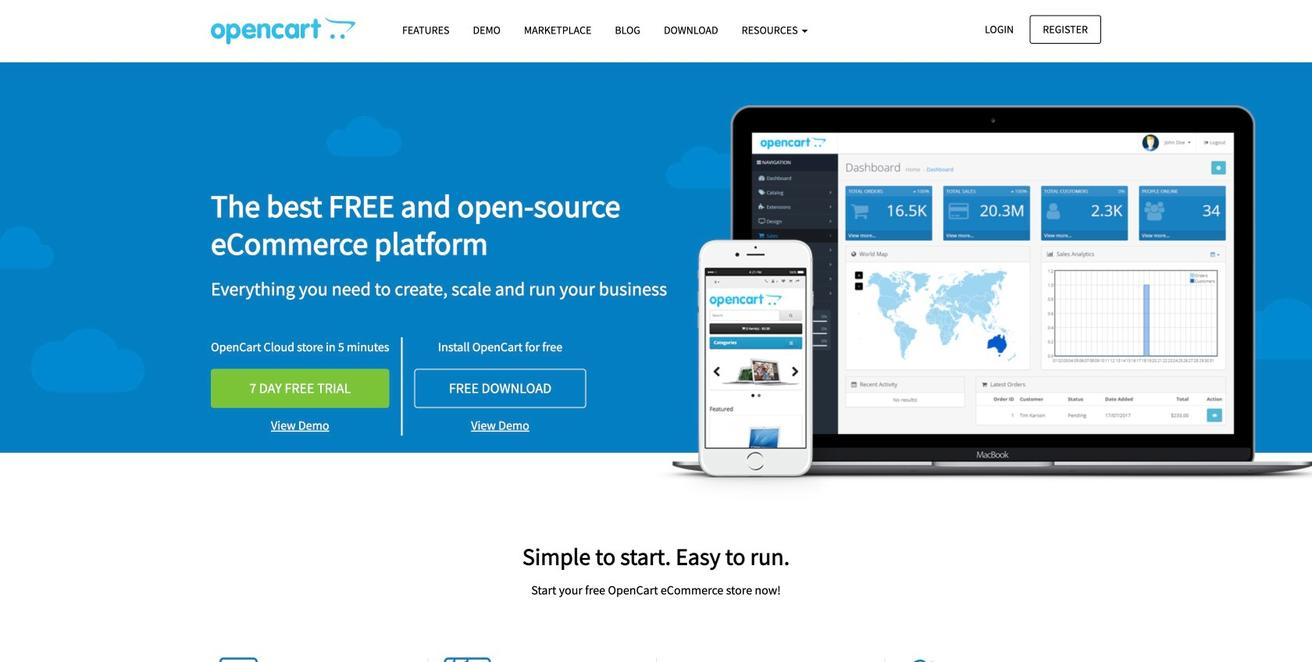 Task type: vqa. For each thing, say whether or not it's contained in the screenshot.
awareness,
no



Task type: describe. For each thing, give the bounding box(es) containing it.
opencart - open source shopping cart solution image
[[211, 16, 355, 45]]



